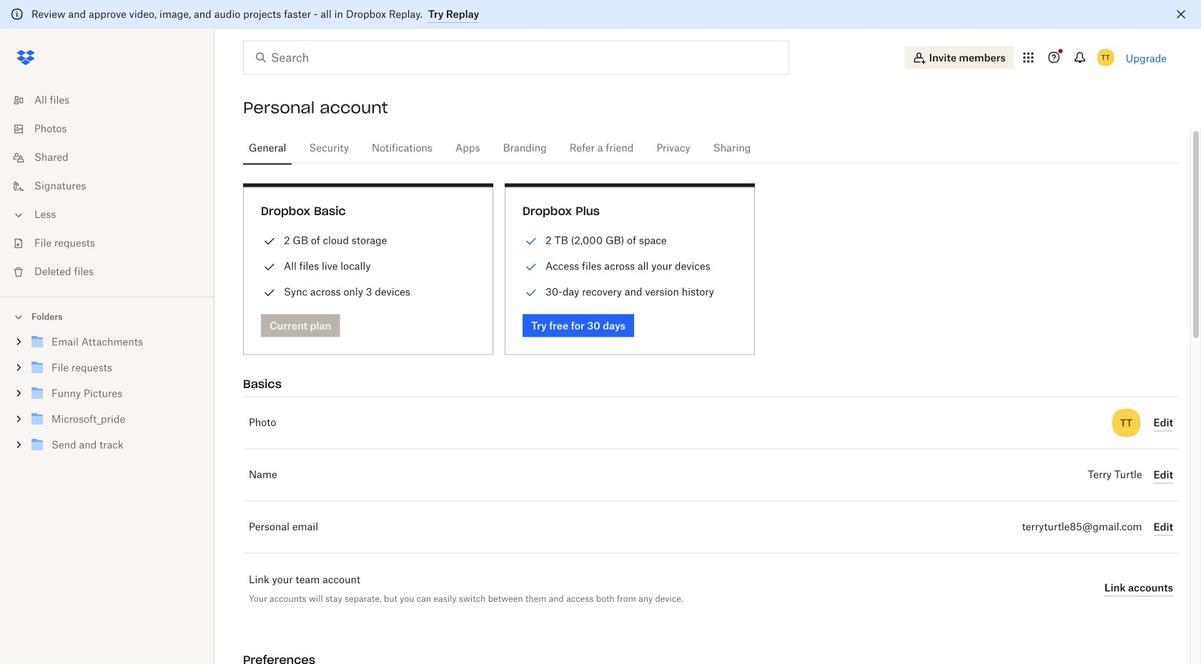 Task type: vqa. For each thing, say whether or not it's contained in the screenshot.
the topmost recommended image
yes



Task type: locate. For each thing, give the bounding box(es) containing it.
1 vertical spatial recommended image
[[523, 284, 540, 301]]

recommended image
[[523, 233, 540, 250], [523, 284, 540, 301]]

recommended image up recommended icon
[[523, 233, 540, 250]]

list
[[0, 78, 215, 296]]

group
[[0, 327, 215, 469]]

tab list
[[243, 129, 1179, 166]]

alert
[[0, 0, 1201, 29]]

recommended image down recommended icon
[[523, 284, 540, 301]]

0 vertical spatial recommended image
[[523, 233, 540, 250]]



Task type: describe. For each thing, give the bounding box(es) containing it.
recommended image
[[523, 258, 540, 276]]

dropbox image
[[11, 43, 40, 72]]

2 recommended image from the top
[[523, 284, 540, 301]]

Search text field
[[271, 49, 759, 66]]

less image
[[11, 208, 26, 222]]

1 recommended image from the top
[[523, 233, 540, 250]]



